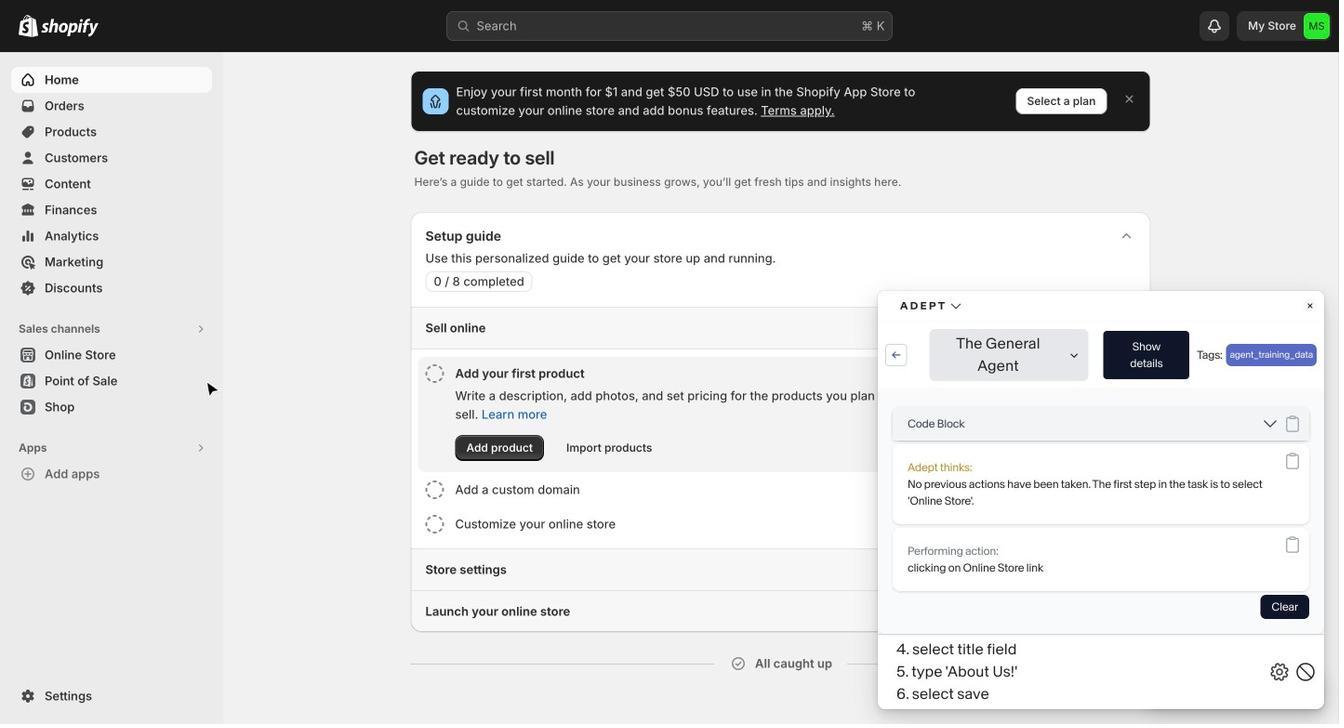 Task type: describe. For each thing, give the bounding box(es) containing it.
0 horizontal spatial shopify image
[[19, 15, 38, 37]]



Task type: vqa. For each thing, say whether or not it's contained in the screenshot.
the K
no



Task type: locate. For each thing, give the bounding box(es) containing it.
1 horizontal spatial shopify image
[[41, 18, 99, 37]]

shopify image
[[19, 15, 38, 37], [41, 18, 99, 37]]

my store image
[[1304, 13, 1330, 39]]



